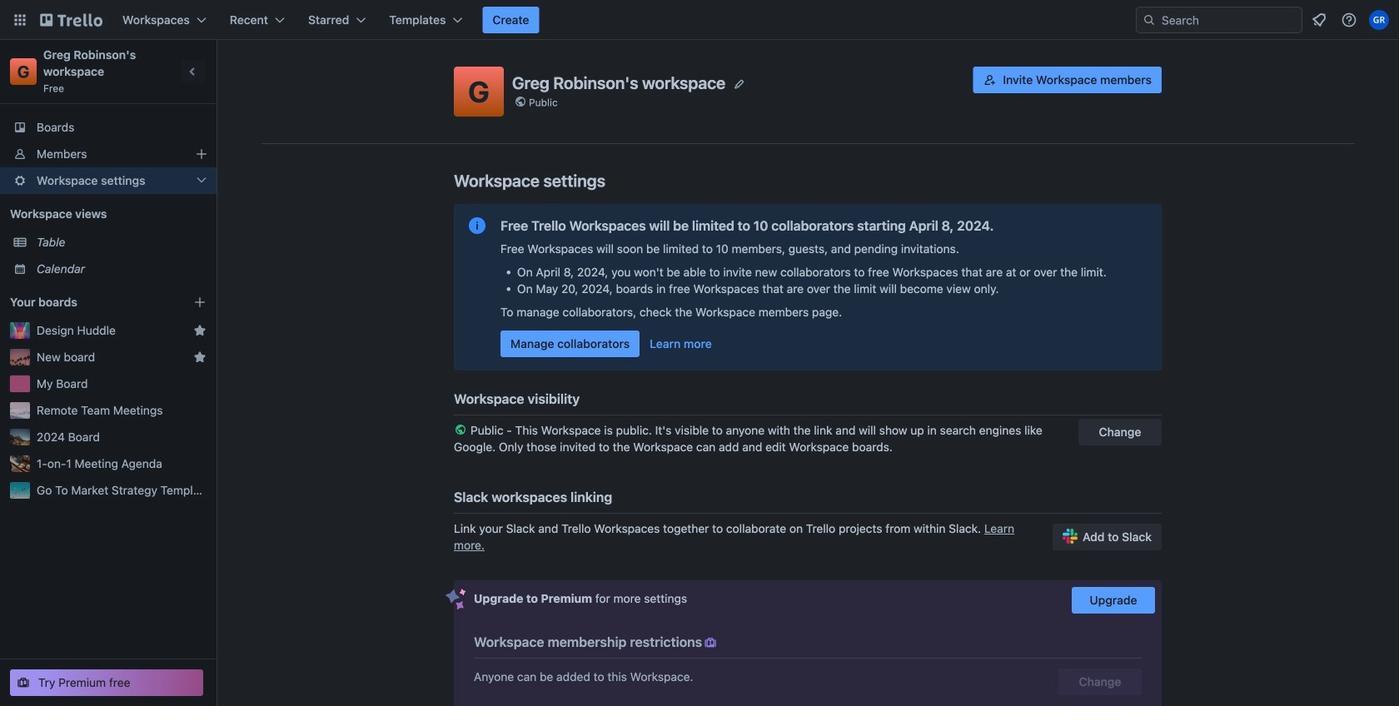 Task type: describe. For each thing, give the bounding box(es) containing it.
your boards with 7 items element
[[10, 292, 168, 312]]

workspace navigation collapse icon image
[[182, 60, 205, 83]]

1 starred icon image from the top
[[193, 324, 207, 337]]

back to home image
[[40, 7, 102, 33]]

Search field
[[1156, 8, 1302, 32]]

0 notifications image
[[1310, 10, 1330, 30]]

open information menu image
[[1341, 12, 1358, 28]]

2 starred icon image from the top
[[193, 351, 207, 364]]



Task type: vqa. For each thing, say whether or not it's contained in the screenshot.
Premium
no



Task type: locate. For each thing, give the bounding box(es) containing it.
add board image
[[193, 296, 207, 309]]

sm image
[[703, 635, 719, 652]]

primary element
[[0, 0, 1400, 40]]

search image
[[1143, 13, 1156, 27]]

starred icon image
[[193, 324, 207, 337], [193, 351, 207, 364]]

greg robinson (gregrobinson96) image
[[1370, 10, 1390, 30]]

0 vertical spatial starred icon image
[[193, 324, 207, 337]]

1 vertical spatial starred icon image
[[193, 351, 207, 364]]

sparkle image
[[446, 589, 467, 611]]



